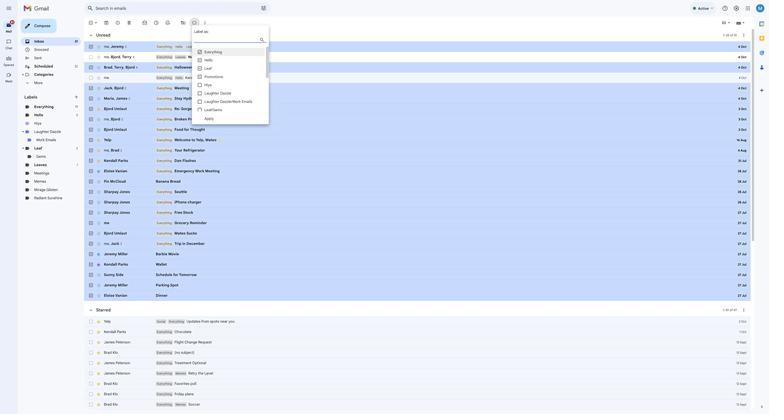 Task type: locate. For each thing, give the bounding box(es) containing it.
jeremy miller down sunny side
[[115, 315, 142, 320]]

1 vertical spatial james peterson
[[115, 401, 145, 406]]

0 vertical spatial parks
[[131, 176, 142, 181]]

1 vertical spatial kendall
[[115, 292, 130, 297]]

1 vertical spatial jeremy
[[115, 280, 130, 285]]

dinner
[[173, 326, 186, 331]]

hiya down watching
[[227, 92, 235, 97]]

4 me from the top
[[115, 130, 121, 135]]

umlaut for re: gorge of the jungle
[[127, 119, 141, 124]]

18 row from the top
[[93, 265, 770, 277]]

for right food
[[205, 142, 210, 147]]

1 vertical spatial 4
[[151, 73, 153, 77]]

kendall parks up sunny side
[[115, 292, 142, 297]]

3 bjord umlaut from the top
[[115, 257, 141, 262]]

0 horizontal spatial everything link
[[38, 116, 60, 121]]

starred button
[[95, 339, 125, 351]]

yelp for updates from spots near you
[[115, 355, 123, 360]]

schedule for tomorrow link
[[173, 303, 770, 309]]

laughter dazzle
[[227, 101, 257, 106], [38, 144, 68, 149]]

emails
[[269, 111, 281, 116], [51, 153, 62, 158]]

2 james from the top
[[115, 401, 127, 406]]

10 row from the top
[[93, 150, 770, 162]]

2 vertical spatial bjord umlaut
[[115, 257, 141, 262]]

0 vertical spatial umlaut
[[127, 119, 141, 124]]

me for broken promises
[[115, 130, 121, 135]]

2 kendall from the top
[[115, 292, 130, 297]]

1 vertical spatial for
[[192, 303, 198, 308]]

2 vertical spatial brad
[[115, 390, 124, 395]]

2 miller from the top
[[131, 315, 142, 320]]

james peterson for flight
[[115, 378, 145, 383]]

brad
[[115, 72, 125, 77], [123, 165, 132, 170], [115, 390, 124, 395]]

4 row from the top
[[93, 81, 770, 92]]

1 vertical spatial laughter dazzle
[[38, 144, 68, 149]]

bjord umlaut for food
[[115, 142, 141, 147]]

1 peterson from the top
[[128, 378, 145, 383]]

bjord umlaut down me , bjord 2
[[115, 142, 141, 147]]

22 row from the top
[[93, 323, 770, 335]]

leaf up noise
[[207, 50, 214, 54]]

0 vertical spatial 31
[[12, 23, 15, 27]]

1 vertical spatial brad
[[123, 165, 132, 170]]

re:
[[194, 119, 200, 124]]

0 horizontal spatial for
[[192, 303, 198, 308]]

0 vertical spatial jeremy
[[123, 49, 138, 54]]

0 horizontal spatial emails
[[51, 153, 62, 158]]

2 jeremy miller from the top
[[115, 315, 142, 320]]

0 vertical spatial mateo
[[228, 153, 241, 158]]

umlaut for mateo sucks
[[127, 257, 141, 262]]

1 vertical spatial kendall parks
[[115, 292, 142, 297]]

0 horizontal spatial leaves
[[38, 181, 52, 186]]

dazzle
[[245, 101, 257, 106], [56, 144, 68, 149]]

peterson
[[128, 378, 145, 383], [128, 401, 145, 406]]

main content
[[93, 18, 770, 415]]

chat
[[6, 51, 14, 56]]

1 vertical spatial terry
[[127, 72, 137, 77]]

2 sharpay from the top
[[115, 234, 132, 239]]

kendall up brad klo
[[115, 367, 129, 372]]

sunny
[[115, 303, 128, 308]]

31 inside 31 'link'
[[12, 23, 15, 27]]

everything trip in december
[[174, 269, 228, 274]]

kendall parks down me , brad 2
[[115, 176, 142, 181]]

1 yelp from the top
[[115, 153, 124, 158]]

main menu image
[[6, 6, 13, 13]]

2 vertical spatial kendall parks
[[115, 367, 140, 372]]

1 vertical spatial sharpay
[[115, 234, 132, 239]]

bjord up me , jack 2
[[115, 257, 126, 262]]

fin
[[115, 199, 121, 204]]

jeremy down me , jack 2
[[115, 280, 130, 285]]

sharpay for free
[[115, 234, 132, 239]]

eloise vanian inside row
[[115, 188, 141, 193]]

laughter dazzle up 'laughter dazzle/work emails'
[[227, 101, 257, 106]]

gems
[[40, 172, 51, 177]]

2 inside me , bjord 2
[[135, 131, 137, 135]]

hello up hiya link
[[38, 126, 48, 131]]

miller down me , jack 2
[[131, 280, 142, 285]]

everything iphone charger
[[174, 223, 224, 227]]

6 me from the top
[[115, 246, 121, 251]]

yelp,
[[218, 153, 227, 158]]

parking spot link
[[173, 315, 770, 320]]

in
[[203, 269, 206, 274]]

0 horizontal spatial 4
[[147, 61, 149, 66]]

delete image
[[141, 23, 147, 28]]

brad inside 'starred' tab panel
[[115, 390, 124, 395]]

everything inside everything chocolate
[[174, 367, 191, 371]]

charger
[[209, 223, 224, 227]]

vanian down side
[[128, 326, 141, 331]]

0 vertical spatial emails
[[269, 111, 281, 116]]

everything inside everything food for thought
[[174, 142, 191, 146]]

dinner link
[[173, 326, 770, 332]]

1 horizontal spatial dazzle
[[245, 101, 257, 106]]

jack , bjord
[[115, 95, 137, 100]]

meeting
[[194, 96, 210, 101]]

1 horizontal spatial for
[[205, 142, 210, 147]]

6 row from the top
[[93, 104, 770, 115]]

1 vertical spatial jones
[[133, 234, 144, 239]]

refrigerator
[[204, 165, 228, 170]]

kendall up sunny
[[115, 292, 130, 297]]

1 james peterson from the top
[[115, 378, 145, 383]]

vanian for "row" containing eloise vanian
[[128, 326, 141, 331]]

1 vertical spatial umlaut
[[127, 142, 141, 147]]

parks inside 'starred' tab panel
[[130, 367, 140, 372]]

miller down side
[[131, 315, 142, 320]]

peterson down "klo"
[[128, 401, 145, 406]]

19
[[83, 117, 87, 121]]

1 bjord umlaut from the top
[[115, 119, 141, 124]]

4 inside brad , terry , bjord 4
[[151, 73, 153, 77]]

welcome
[[194, 153, 212, 158]]

everything inside eloise vanian row
[[174, 188, 191, 192]]

1 horizontal spatial leaf
[[207, 50, 214, 54]]

1 kendall parks from the top
[[115, 176, 142, 181]]

noise
[[209, 61, 220, 66]]

row containing fin mccloud
[[93, 196, 770, 208]]

terry down me , bjord , terry 4
[[127, 72, 137, 77]]

1 vertical spatial eloise
[[115, 326, 127, 331]]

2 vertical spatial laughter
[[38, 144, 55, 149]]

1 vertical spatial bjord umlaut
[[115, 142, 141, 147]]

0 vertical spatial bjord umlaut
[[115, 119, 141, 124]]

31
[[12, 23, 15, 27], [83, 44, 87, 48]]

9 row from the top
[[93, 139, 770, 150]]

1 horizontal spatial 4
[[151, 73, 153, 77]]

0 vertical spatial sharpay
[[115, 211, 132, 216]]

0 horizontal spatial mateo
[[194, 257, 206, 262]]

james down brad klo
[[115, 401, 127, 406]]

13 row from the top
[[93, 196, 770, 208]]

meetings
[[38, 190, 55, 195]]

stay
[[194, 107, 203, 112]]

seattle
[[194, 211, 208, 216]]

near
[[245, 355, 253, 360]]

miller for barbie
[[131, 280, 142, 285]]

4 inside me , bjord , terry 4
[[147, 61, 149, 66]]

0 vertical spatial leaves
[[195, 61, 206, 66]]

0 vertical spatial sharpay jones
[[115, 211, 144, 216]]

0 vertical spatial eloise vanian
[[115, 188, 141, 193]]

eloise vanian for "row" containing eloise vanian
[[115, 326, 141, 331]]

eloise up fin
[[115, 188, 127, 193]]

december
[[207, 269, 228, 274]]

kendall down me , brad 2
[[115, 176, 130, 181]]

eloise inside eloise vanian row
[[115, 188, 127, 193]]

1 vertical spatial vanian
[[128, 326, 141, 331]]

james for treatment
[[115, 401, 127, 406]]

eloise vanian up starred
[[115, 326, 141, 331]]

everything seattle
[[174, 211, 208, 216]]

for
[[205, 142, 210, 147], [192, 303, 198, 308]]

1 vertical spatial jeremy miller
[[115, 315, 142, 320]]

everything link up hello link
[[38, 116, 60, 121]]

2 kendall parks from the top
[[115, 292, 142, 297]]

1
[[85, 181, 87, 186]]

yelp down starred
[[115, 355, 123, 360]]

sent
[[38, 62, 46, 67]]

bjord up maria ,
[[127, 95, 137, 100]]

1 miller from the top
[[131, 280, 142, 285]]

0 vertical spatial james peterson
[[115, 378, 145, 383]]

0 vertical spatial yelp
[[115, 153, 124, 158]]

1 vertical spatial sharpay jones
[[115, 234, 144, 239]]

bjord down maria
[[115, 119, 126, 124]]

1 umlaut from the top
[[127, 119, 141, 124]]

1 vertical spatial parks
[[131, 292, 142, 297]]

terry up brad , terry , bjord 4
[[136, 61, 146, 66]]

yelp inside unread tab panel
[[115, 153, 124, 158]]

2 peterson from the top
[[128, 401, 145, 406]]

jeremy down sunny
[[115, 315, 130, 320]]

heading
[[0, 88, 20, 93]]

halloween
[[194, 72, 214, 77]]

0 vertical spatial 4
[[147, 61, 149, 66]]

everything food for thought
[[174, 142, 228, 147]]

banana bread
[[173, 199, 201, 204]]

eloise vanian up fin mccloud
[[115, 188, 141, 193]]

,
[[121, 49, 122, 54], [121, 61, 122, 66], [134, 61, 135, 66], [125, 72, 126, 77], [137, 72, 138, 77], [125, 95, 126, 100], [127, 107, 128, 112], [121, 130, 122, 135], [121, 165, 122, 170], [121, 269, 122, 274]]

vanian for eloise vanian row
[[128, 188, 141, 193]]

memes link
[[38, 199, 51, 204]]

1 james from the top
[[115, 378, 127, 383]]

None checkbox
[[98, 84, 104, 89], [98, 107, 104, 113], [98, 118, 104, 124], [98, 141, 104, 147], [98, 188, 104, 193], [98, 222, 104, 228], [98, 268, 104, 274], [98, 280, 104, 286], [98, 291, 104, 297], [98, 326, 104, 332], [98, 355, 104, 361], [98, 390, 104, 395], [98, 84, 104, 89], [98, 107, 104, 113], [98, 118, 104, 124], [98, 141, 104, 147], [98, 188, 104, 193], [98, 222, 104, 228], [98, 268, 104, 274], [98, 280, 104, 286], [98, 291, 104, 297], [98, 326, 104, 332], [98, 355, 104, 361], [98, 390, 104, 395]]

1 vertical spatial james
[[115, 401, 127, 406]]

2
[[139, 50, 141, 54], [135, 131, 137, 135], [85, 163, 87, 167], [134, 165, 135, 170], [134, 269, 136, 273]]

1 horizontal spatial leaves
[[195, 61, 206, 66]]

2 bjord umlaut from the top
[[115, 142, 141, 147]]

0 vertical spatial leaf
[[207, 50, 214, 54]]

1 vertical spatial peterson
[[128, 401, 145, 406]]

Search in emails text field
[[106, 6, 274, 12]]

kendall parks for chocolate
[[115, 367, 140, 372]]

1 vertical spatial leaves
[[38, 181, 52, 186]]

17 row from the top
[[93, 254, 770, 265]]

umlaut
[[127, 119, 141, 124], [127, 142, 141, 147], [127, 257, 141, 262]]

21 row from the top
[[93, 312, 770, 323]]

your
[[194, 165, 203, 170]]

brad klo
[[115, 390, 131, 395]]

vanian inside row
[[128, 188, 141, 193]]

2 eloise from the top
[[115, 326, 127, 331]]

everything inside everything your refrigerator
[[174, 165, 191, 169]]

more image
[[225, 23, 231, 28]]

16 row from the top
[[93, 242, 770, 254]]

laughter dazzle up the work emails link
[[38, 144, 68, 149]]

umlaut up me , bjord 2
[[127, 119, 141, 124]]

1 eloise vanian from the top
[[115, 188, 141, 193]]

1 vanian from the top
[[128, 188, 141, 193]]

4 for bjord
[[151, 73, 153, 77]]

leaf/gems
[[227, 120, 247, 125]]

bjord umlaut up me , jack 2
[[115, 257, 141, 262]]

everything inside everything stay hydrated!
[[174, 107, 191, 112]]

hiya down hello link
[[38, 135, 46, 140]]

0 vertical spatial jeremy miller
[[115, 280, 142, 285]]

parks up "klo"
[[130, 367, 140, 372]]

leaves down gems
[[38, 181, 52, 186]]

1 horizontal spatial emails
[[269, 111, 281, 116]]

mateo
[[228, 153, 241, 158], [194, 257, 206, 262]]

jeremy miller down me , jack 2
[[115, 280, 142, 285]]

row
[[93, 46, 770, 58], [93, 58, 770, 69], [93, 69, 770, 81], [93, 81, 770, 92], [93, 92, 770, 104], [93, 104, 770, 115], [93, 115, 770, 127], [93, 127, 770, 139], [93, 139, 770, 150], [93, 150, 770, 162], [93, 162, 770, 173], [93, 173, 770, 185], [93, 196, 770, 208], [93, 208, 770, 219], [93, 231, 770, 242], [93, 242, 770, 254], [93, 254, 770, 265], [93, 265, 770, 277], [93, 277, 770, 289], [93, 300, 770, 312], [93, 312, 770, 323], [93, 323, 770, 335], [93, 352, 770, 364], [93, 364, 770, 375], [93, 375, 770, 387], [93, 387, 770, 398], [93, 398, 770, 410]]

kendall inside 'starred' tab panel
[[115, 367, 129, 372]]

from
[[224, 355, 232, 360]]

jeremy up me , bjord , terry 4
[[123, 49, 138, 54]]

eloise vanian inside "row"
[[115, 326, 141, 331]]

1 me from the top
[[115, 49, 121, 54]]

umlaut for food for thought
[[127, 142, 141, 147]]

sucks
[[207, 257, 219, 262]]

dazzle up the work emails link
[[56, 144, 68, 149]]

umlaut up me , jack 2
[[127, 257, 141, 262]]

1 horizontal spatial mateo
[[228, 153, 241, 158]]

0 vertical spatial brad
[[115, 72, 125, 77]]

row containing jack
[[93, 92, 770, 104]]

peterson up "klo"
[[128, 378, 145, 383]]

james peterson down "klo"
[[115, 401, 145, 406]]

0 vertical spatial miller
[[131, 280, 142, 285]]

1 eloise from the top
[[115, 188, 127, 193]]

vanian inside "row"
[[128, 326, 141, 331]]

2 vertical spatial jeremy
[[115, 315, 130, 320]]

bjord
[[123, 61, 134, 66], [139, 72, 150, 77], [127, 95, 137, 100], [115, 119, 126, 124], [123, 130, 134, 135], [115, 142, 126, 147], [115, 257, 126, 262]]

, for me , jack 2
[[121, 269, 122, 274]]

leaf link
[[38, 162, 47, 167]]

0 vertical spatial for
[[205, 142, 210, 147]]

2 me from the top
[[115, 61, 121, 66]]

2 sharpay jones from the top
[[115, 234, 144, 239]]

everything inside everything meeting
[[174, 96, 191, 100]]

mateo left ✨ image
[[228, 153, 241, 158]]

bjord down maria ,
[[123, 130, 134, 135]]

leaves up "halloween"
[[195, 61, 206, 66]]

1 horizontal spatial 31
[[83, 44, 87, 48]]

for up 'spot'
[[192, 303, 198, 308]]

everything grocery reminder
[[174, 246, 230, 251]]

banana
[[173, 199, 188, 204]]

0 horizontal spatial 31
[[12, 23, 15, 27]]

1 horizontal spatial laughter dazzle
[[227, 101, 257, 106]]

labels image
[[214, 23, 219, 28]]

james peterson
[[115, 378, 145, 383], [115, 401, 145, 406]]

unread tab panel
[[93, 32, 770, 335]]

, for me , bjord , terry 4
[[121, 61, 122, 66]]

2 vertical spatial kendall
[[115, 367, 129, 372]]

0 vertical spatial eloise
[[115, 188, 127, 193]]

kendall inside row
[[115, 292, 130, 297]]

leaves
[[195, 61, 206, 66], [38, 181, 52, 186]]

bjord umlaut for mateo
[[115, 257, 141, 262]]

1 jones from the top
[[133, 211, 144, 216]]

2 inside me , jeremy 2
[[139, 50, 141, 54]]

20 row from the top
[[93, 300, 770, 312]]

5 row from the top
[[93, 92, 770, 104]]

None checkbox
[[98, 23, 104, 28], [98, 49, 104, 55], [98, 61, 104, 66], [98, 72, 104, 78], [98, 95, 104, 101], [98, 130, 104, 136], [98, 153, 104, 159], [98, 164, 104, 170], [98, 176, 104, 182], [98, 199, 104, 205], [98, 211, 104, 216], [98, 234, 104, 239], [98, 245, 104, 251], [98, 257, 104, 263], [98, 303, 104, 309], [98, 315, 104, 320], [98, 366, 104, 372], [98, 378, 104, 384], [98, 401, 104, 407], [98, 413, 104, 415], [98, 23, 104, 28], [98, 49, 104, 55], [98, 61, 104, 66], [98, 72, 104, 78], [98, 95, 104, 101], [98, 130, 104, 136], [98, 153, 104, 159], [98, 164, 104, 170], [98, 176, 104, 182], [98, 199, 104, 205], [98, 211, 104, 216], [98, 234, 104, 239], [98, 245, 104, 251], [98, 257, 104, 263], [98, 303, 104, 309], [98, 315, 104, 320], [98, 366, 104, 372], [98, 378, 104, 384], [98, 401, 104, 407], [98, 413, 104, 415]]

scheduled
[[38, 71, 59, 76]]

bjord umlaut up me , bjord 2
[[115, 119, 141, 124]]

2 inside me , jack 2
[[134, 269, 136, 273]]

31 up mail
[[12, 23, 15, 27]]

row containing brad klo
[[93, 387, 770, 398]]

move to image
[[201, 23, 207, 28]]

3 kendall parks from the top
[[115, 367, 140, 372]]

1 sharpay jones from the top
[[115, 211, 144, 216]]

0 vertical spatial hiya
[[227, 92, 235, 97]]

1 horizontal spatial hiya
[[227, 92, 235, 97]]

0 vertical spatial vanian
[[128, 188, 141, 193]]

0 vertical spatial jack
[[115, 95, 125, 100]]

change
[[205, 378, 219, 383]]

mail heading
[[0, 33, 20, 38]]

james
[[115, 378, 127, 383], [115, 401, 127, 406]]

everything free stock
[[174, 234, 215, 239]]

james up brad klo
[[115, 378, 127, 383]]

iphone charger row
[[93, 219, 770, 231]]

0 vertical spatial jones
[[133, 211, 144, 216]]

1 vertical spatial everything link
[[173, 188, 770, 193]]

0 vertical spatial kendall parks
[[115, 176, 142, 181]]

1 vertical spatial emails
[[51, 153, 62, 158]]

yelp inside 'starred' tab panel
[[115, 355, 123, 360]]

you
[[254, 355, 261, 360]]

1 row from the top
[[93, 46, 770, 58]]

kendall parks up "klo"
[[115, 367, 140, 372]]

2 james peterson from the top
[[115, 401, 145, 406]]

sharpay jones
[[115, 211, 144, 216], [115, 234, 144, 239]]

8 row from the top
[[93, 127, 770, 139]]

eloise vanian for eloise vanian row
[[115, 188, 141, 193]]

1 kendall from the top
[[115, 176, 130, 181]]

2 jones from the top
[[133, 234, 144, 239]]

0 vertical spatial laughter
[[227, 101, 244, 106]]

month!
[[248, 72, 261, 77]]

main content containing unread
[[93, 18, 770, 415]]

31 left unread button
[[83, 44, 87, 48]]

kendall parks inside 'starred' tab panel
[[115, 367, 140, 372]]

2 vertical spatial umlaut
[[127, 257, 141, 262]]

leaf down work
[[38, 162, 47, 167]]

1 horizontal spatial everything link
[[173, 188, 770, 193]]

me , jeremy 2
[[115, 49, 141, 54]]

everything flight change request
[[174, 378, 235, 383]]

yelp up me , brad 2
[[115, 153, 124, 158]]

0 horizontal spatial hiya
[[38, 135, 46, 140]]

1 vertical spatial miller
[[131, 315, 142, 320]]

social
[[174, 356, 184, 360]]

3 umlaut from the top
[[127, 257, 141, 262]]

emails down laughter dazzle link
[[51, 153, 62, 158]]

dazzle up 'laughter dazzle/work emails'
[[245, 101, 257, 106]]

1 vertical spatial dazzle
[[56, 144, 68, 149]]

2 inside me , brad 2
[[134, 165, 135, 170]]

everything inside everything trip in december
[[174, 269, 191, 273]]

1 vertical spatial yelp
[[115, 355, 123, 360]]

updates from spots near you
[[207, 355, 261, 360]]

1 jeremy miller from the top
[[115, 280, 142, 285]]

umlaut down me , bjord 2
[[127, 142, 141, 147]]

yelp for welcome to yelp, mateo
[[115, 153, 124, 158]]

inbox link
[[38, 44, 49, 49]]

emails right dazzle/work
[[269, 111, 281, 116]]

everything link up the banana bread link
[[173, 188, 770, 193]]

kendall parks
[[115, 176, 142, 181], [115, 292, 142, 297], [115, 367, 140, 372]]

parks down me , brad 2
[[131, 176, 142, 181]]

1 vertical spatial eloise vanian
[[115, 326, 141, 331]]

everything inside everything halloween watching movie month!
[[174, 73, 191, 77]]

mateo up everything trip in december
[[194, 257, 206, 262]]

0 horizontal spatial dazzle
[[56, 144, 68, 149]]

parks up side
[[131, 292, 142, 297]]

eloise
[[115, 188, 127, 193], [115, 326, 127, 331]]

2 eloise vanian from the top
[[115, 326, 141, 331]]

kendall parks for dan
[[115, 176, 142, 181]]

2 vertical spatial parks
[[130, 367, 140, 372]]

1 vertical spatial leaf
[[38, 162, 47, 167]]

search in emails image
[[95, 4, 106, 14]]

unread button
[[95, 34, 125, 45]]

mail navigation
[[0, 18, 20, 415]]

kendall for chocolate
[[115, 367, 129, 372]]

sharpay
[[115, 211, 132, 216], [115, 234, 132, 239]]

eloise inside "row"
[[115, 326, 127, 331]]

0 vertical spatial james
[[115, 378, 127, 383]]

promises
[[209, 130, 227, 135]]

spot
[[189, 315, 198, 320]]

jeremy miller for parking spot
[[115, 315, 142, 320]]

3 row from the top
[[93, 69, 770, 81]]

0 vertical spatial laughter dazzle
[[227, 101, 257, 106]]

everything inside 'everything seattle'
[[174, 211, 191, 216]]

bjord umlaut
[[115, 119, 141, 124], [115, 142, 141, 147], [115, 257, 141, 262]]

eloise vanian row
[[93, 185, 770, 196]]

7 me from the top
[[115, 269, 121, 274]]

2 umlaut from the top
[[127, 142, 141, 147]]

24 row from the top
[[93, 364, 770, 375]]

, for jack , bjord
[[125, 95, 126, 100]]

james peterson up "klo"
[[115, 378, 145, 383]]

brad for klo
[[115, 390, 124, 395]]

0 vertical spatial kendall
[[115, 176, 130, 181]]

3 kendall from the top
[[115, 367, 129, 372]]

subject)
[[201, 390, 216, 395]]

1 sharpay from the top
[[115, 211, 132, 216]]

sharpay for seattle
[[115, 211, 132, 216]]

2 yelp from the top
[[115, 355, 123, 360]]

everything (no subject)
[[174, 390, 216, 395]]

bjord down me , bjord , terry 4
[[139, 72, 150, 77]]

26 row from the top
[[93, 387, 770, 398]]

0 vertical spatial peterson
[[128, 378, 145, 383]]

, for me , jeremy 2
[[121, 49, 122, 54]]

memes
[[38, 199, 51, 204]]

vanian up "mccloud"
[[128, 188, 141, 193]]

2 vanian from the top
[[128, 326, 141, 331]]

barbie movie link
[[173, 280, 770, 286]]

everything inside everything mateo sucks
[[174, 257, 191, 262]]

report spam image
[[128, 23, 134, 28]]

eloise up starred
[[115, 326, 127, 331]]

5 me from the top
[[115, 165, 121, 170]]



Task type: vqa. For each thing, say whether or not it's contained in the screenshot.


Task type: describe. For each thing, give the bounding box(es) containing it.
brad for ,
[[115, 72, 125, 77]]

parks inside row
[[131, 292, 142, 297]]

james peterson for treatment
[[115, 401, 145, 406]]

sharpay jones for free
[[115, 234, 144, 239]]

everything treatment optional
[[174, 401, 229, 406]]

hello up noise level
[[217, 49, 227, 54]]

klo
[[125, 390, 131, 395]]

me for trip in december
[[115, 269, 121, 274]]

bjord down me , jeremy 2
[[123, 61, 134, 66]]

27 row from the top
[[93, 398, 770, 410]]

2 for jeremy
[[139, 50, 141, 54]]

eloise for "row" containing eloise vanian
[[115, 326, 127, 331]]

jones for seattle
[[133, 211, 144, 216]]

bjord umlaut for re:
[[115, 119, 141, 124]]

2 row from the top
[[93, 58, 770, 69]]

jeremy for parking spot
[[115, 315, 130, 320]]

everything meeting
[[174, 96, 210, 101]]

15 row from the top
[[93, 231, 770, 242]]

25 row from the top
[[93, 375, 770, 387]]

1 vertical spatial mateo
[[194, 257, 206, 262]]

everything inside everything iphone charger
[[174, 223, 191, 227]]

everything inside everything (no subject)
[[174, 390, 191, 394]]

leaf inside unread tab panel
[[207, 50, 214, 54]]

Label-as menu open text field
[[216, 40, 308, 48]]

kendall parks inside row
[[115, 292, 142, 297]]

everything inside everything grocery reminder
[[174, 246, 191, 250]]

0 vertical spatial terry
[[136, 61, 146, 66]]

snoozed
[[38, 53, 54, 58]]

everything halloween watching movie month!
[[174, 72, 261, 77]]

free
[[194, 234, 203, 239]]

, for me , bjord 2
[[121, 130, 122, 135]]

starred
[[107, 342, 123, 348]]

3 me from the top
[[115, 84, 121, 89]]

watching
[[215, 72, 234, 77]]

tomorrow
[[199, 303, 219, 308]]

work
[[40, 153, 50, 158]]

2 for brad
[[134, 165, 135, 170]]

7 row from the top
[[93, 115, 770, 127]]

19 row from the top
[[93, 277, 770, 289]]

mark as read image
[[158, 23, 164, 28]]

, for me , brad 2
[[121, 165, 122, 170]]

chocolate
[[194, 367, 213, 372]]

to
[[213, 153, 217, 158]]

31 link
[[3, 22, 17, 32]]

stock
[[203, 234, 215, 239]]

1 vertical spatial 31
[[83, 44, 87, 48]]

hello up meeting at the top of the page
[[195, 84, 203, 89]]

level
[[221, 61, 232, 66]]

parks for chocolate
[[130, 367, 140, 372]]

everything inside everything treatment optional
[[174, 402, 191, 406]]

treatment
[[194, 401, 213, 406]]

eloise for eloise vanian row
[[115, 188, 127, 193]]

flight
[[194, 378, 204, 383]]

0 vertical spatial everything link
[[38, 116, 60, 121]]

hello link
[[38, 126, 48, 131]]

broken
[[194, 130, 208, 135]]

barbie movie
[[173, 280, 199, 285]]

14 row from the top
[[93, 208, 770, 219]]

optional
[[214, 401, 229, 406]]

(no
[[194, 390, 200, 395]]

11 row from the top
[[93, 162, 770, 173]]

gmail image
[[26, 3, 57, 15]]

sent link
[[38, 62, 46, 67]]

compose
[[38, 26, 56, 31]]

categories link
[[38, 81, 60, 85]]

labels heading
[[27, 105, 82, 111]]

Search in emails search field
[[93, 2, 301, 16]]

hiya link
[[38, 135, 46, 140]]

23 row from the top
[[93, 352, 770, 364]]

peterson for treatment optional
[[128, 401, 145, 406]]

everything stay hydrated!
[[174, 107, 223, 112]]

categories
[[38, 81, 60, 85]]

starred tab panel
[[93, 335, 770, 415]]

0 horizontal spatial leaf
[[38, 162, 47, 167]]

iphone
[[194, 223, 208, 227]]

everything inside everything re: gorge of the jungle
[[174, 119, 191, 123]]

labels
[[27, 105, 41, 111]]

everything inside the 'everything free stock'
[[174, 234, 191, 239]]

row containing eloise vanian
[[93, 323, 770, 335]]

✨ image
[[242, 154, 247, 158]]

spaces
[[4, 70, 16, 74]]

everything broken promises
[[174, 130, 227, 135]]

snooze image
[[171, 23, 177, 28]]

0 vertical spatial dazzle
[[245, 101, 257, 106]]

everything dan flashes
[[174, 176, 218, 181]]

kendall for dan
[[115, 176, 130, 181]]

chat heading
[[0, 51, 20, 56]]

apply
[[227, 129, 238, 134]]

2 for bjord
[[135, 131, 137, 135]]

bjord down me , bjord 2
[[115, 142, 126, 147]]

maria
[[115, 107, 127, 112]]

spaces heading
[[0, 70, 20, 74]]

jeremy for barbie movie
[[115, 280, 130, 285]]

gems link
[[40, 172, 51, 177]]

, for brad , terry , bjord 4
[[125, 72, 126, 77]]

row containing sunny side
[[93, 300, 770, 312]]

leaves inside "row"
[[195, 61, 206, 66]]

everything link inside eloise vanian row
[[173, 188, 770, 193]]

row containing maria
[[93, 104, 770, 115]]

1 vertical spatial hiya
[[38, 135, 46, 140]]

parking spot
[[173, 315, 198, 320]]

mail
[[6, 33, 13, 37]]

gorge
[[201, 119, 213, 124]]

james for flight
[[115, 378, 127, 383]]

add to tasks image
[[184, 23, 189, 28]]

unread
[[107, 36, 123, 42]]

row containing brad
[[93, 69, 770, 81]]

parks for dan flashes
[[131, 176, 142, 181]]

1 vertical spatial laughter
[[227, 111, 244, 116]]

parking
[[173, 315, 188, 320]]

everything inside everything broken promises
[[174, 130, 191, 135]]

meetings link
[[38, 190, 55, 195]]

work emails link
[[40, 153, 62, 158]]

1 vertical spatial jack
[[123, 269, 133, 274]]

leaves link
[[38, 181, 52, 186]]

the
[[219, 119, 226, 124]]

jones for free stock
[[133, 234, 144, 239]]

me , jack 2
[[115, 269, 136, 274]]

me for your refrigerator
[[115, 165, 121, 170]]

12 row from the top
[[93, 173, 770, 185]]

4 for terry
[[147, 61, 149, 66]]

work emails
[[40, 153, 62, 158]]

spots
[[233, 355, 244, 360]]

0 horizontal spatial laughter dazzle
[[38, 144, 68, 149]]

peterson for flight change request
[[128, 378, 145, 383]]

everything mateo sucks
[[174, 257, 219, 262]]

trip
[[194, 269, 202, 274]]

me , brad 2
[[115, 165, 135, 170]]

movie
[[235, 72, 246, 77]]

archive image
[[115, 23, 121, 28]]

jungle
[[227, 119, 240, 124]]

grocery
[[194, 246, 210, 251]]

thought
[[211, 142, 228, 147]]

reminder
[[211, 246, 230, 251]]

sharpay jones for seattle
[[115, 211, 144, 216]]

, for maria ,
[[127, 107, 128, 112]]

inbox
[[38, 44, 49, 49]]

me for noise level
[[115, 61, 121, 66]]

kangeroos
[[206, 84, 226, 89]]

compose button
[[23, 21, 63, 37]]

brad , terry , bjord 4
[[115, 72, 153, 77]]

everything inside everything dan flashes
[[174, 177, 191, 181]]

hello up "halloween"
[[195, 50, 203, 54]]

kendall parks row
[[93, 289, 770, 300]]

everything inside everything flight change request
[[174, 379, 191, 383]]

2 for jack
[[134, 269, 136, 273]]

me for hello
[[115, 49, 121, 54]]

me , bjord , terry 4
[[115, 61, 149, 66]]

noise level
[[209, 61, 232, 66]]

jeremy miller for barbie movie
[[115, 280, 142, 285]]

everything your refrigerator
[[174, 165, 228, 170]]

miller for parking
[[131, 315, 142, 320]]



